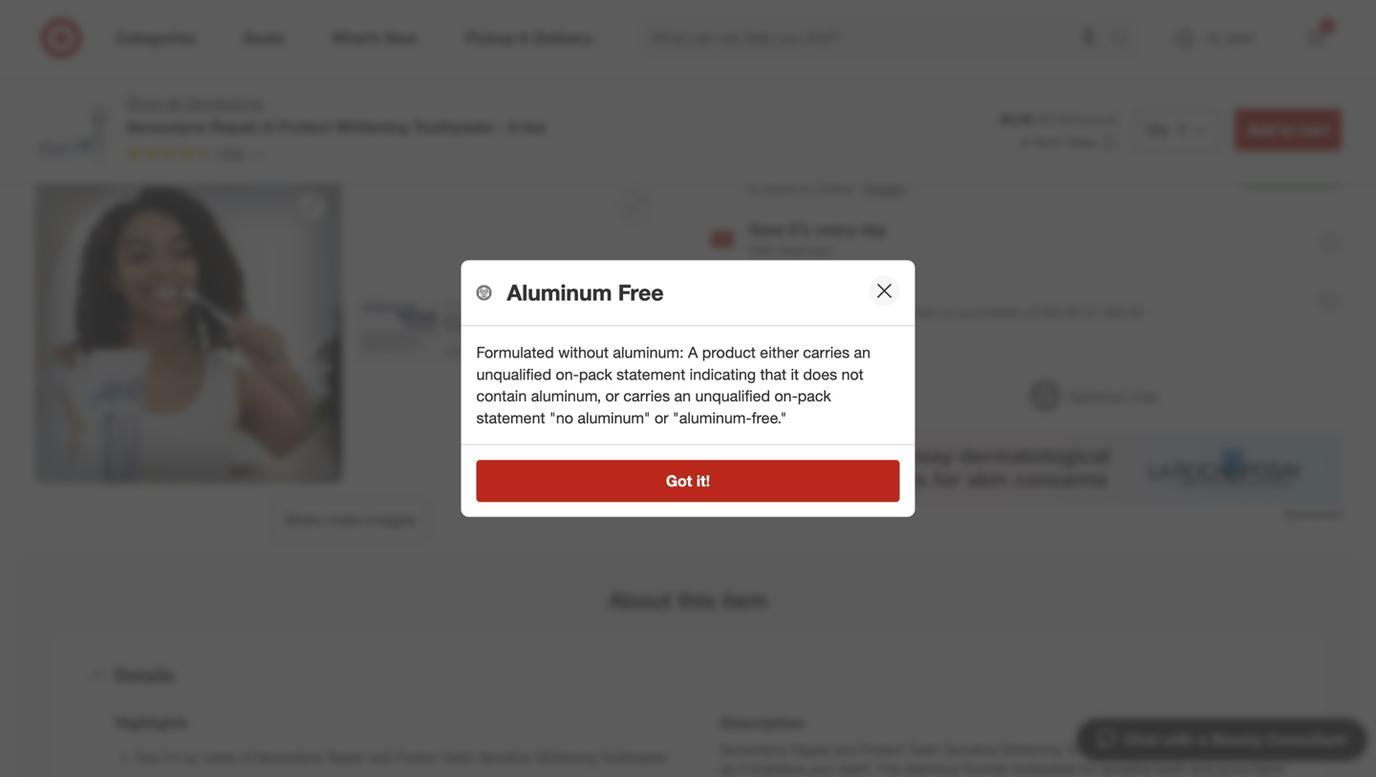 Task type: locate. For each thing, give the bounding box(es) containing it.
2 horizontal spatial or
[[799, 181, 812, 197]]

0 horizontal spatial an
[[674, 387, 691, 405]]

free down does
[[810, 387, 836, 404]]

& up "7855" link on the top left of page
[[263, 117, 273, 136]]

aluminum down $1,500.00
[[1069, 387, 1128, 404]]

1 vertical spatial aluminum free
[[1069, 387, 1159, 404]]

add to cart up $6.99
[[950, 38, 1032, 57]]

0 vertical spatial or
[[799, 181, 812, 197]]

1 vertical spatial it
[[738, 761, 745, 777]]

add
[[950, 38, 979, 57], [1287, 100, 1308, 114], [1247, 120, 1276, 139]]

free
[[850, 304, 873, 320]]

1 horizontal spatial cart
[[1300, 120, 1329, 139]]

of left $30.00-
[[1025, 304, 1036, 320]]

aluminum free
[[507, 279, 664, 306], [1069, 387, 1159, 404]]

2 horizontal spatial whitening
[[1002, 742, 1062, 758]]

7855
[[216, 145, 246, 162]]

aluminum free dialog
[[461, 260, 915, 517]]

1 horizontal spatial statement
[[617, 365, 686, 383]]

aluminum free down $1,500.00
[[1069, 387, 1159, 404]]

$40
[[928, 142, 953, 160]]

target up circle
[[778, 142, 823, 160]]

in
[[775, 304, 786, 320]]

& left at
[[1006, 142, 1017, 160]]

1 vertical spatial cart
[[1300, 120, 1329, 139]]

0 vertical spatial statement
[[617, 365, 686, 383]]

pack down without
[[579, 365, 612, 383]]

with inside chat with a beauty consultant 'button'
[[1163, 730, 1194, 749]]

0 vertical spatial pack
[[579, 365, 612, 383]]

advertisement region
[[711, 432, 1342, 505]]

indicating
[[690, 365, 756, 383]]

$30.00-
[[1040, 304, 1085, 320]]

add to cart button up the offer saved button
[[1235, 109, 1342, 151]]

0 horizontal spatial aluminum free
[[507, 279, 664, 306]]

"no
[[550, 408, 573, 427]]

2 vertical spatial or
[[655, 408, 669, 427]]

protect inside 'description sensodyne repair and protect teeth sensitive whitening toothpaste provides cavity protection as it brightens your teeth. this stannous fluoride toothpaste for sensitive teeth and gums fight'
[[861, 742, 904, 758]]

1 horizontal spatial of
[[1025, 304, 1036, 320]]

sensitive
[[944, 742, 998, 758], [479, 749, 533, 766]]

0 horizontal spatial add
[[950, 38, 979, 57]]

free down $1,500.00
[[1132, 387, 1159, 404]]

1 horizontal spatial item
[[1311, 100, 1333, 114]]

1 vertical spatial details
[[115, 664, 175, 686]]

1 horizontal spatial a
[[1198, 730, 1207, 749]]

1 vertical spatial &
[[1006, 142, 1017, 160]]

0 horizontal spatial cart
[[1002, 38, 1032, 57]]

one
[[134, 749, 159, 766]]

an up the not
[[854, 343, 871, 362]]

aluminum free inside dialog
[[507, 279, 664, 306]]

show
[[284, 511, 322, 529]]

aluminum:
[[613, 343, 684, 362]]

$6.99
[[1000, 111, 1033, 128]]

0 vertical spatial of
[[1025, 304, 1036, 320]]

of right tubes
[[240, 749, 251, 766]]

repair
[[211, 117, 259, 136], [792, 742, 831, 758], [326, 749, 365, 766]]

add to cart down add item at the top right
[[1247, 120, 1329, 139]]

sensodyne inside 'description sensodyne repair and protect teeth sensitive whitening toothpaste provides cavity protection as it brightens your teeth. this stannous fluoride toothpaste for sensitive teeth and gums fight'
[[721, 742, 788, 758]]

add item
[[1287, 100, 1333, 114]]

it right that
[[791, 365, 799, 383]]

0 horizontal spatial a
[[731, 348, 740, 367]]

an up the "aluminum-
[[674, 387, 691, 405]]

or right aluminum" on the left bottom of page
[[655, 408, 669, 427]]

contain
[[476, 387, 527, 405]]

got
[[666, 471, 692, 490]]

carries up does
[[803, 343, 850, 362]]

0 horizontal spatial whitening
[[336, 117, 409, 136]]

1 horizontal spatial to
[[1281, 120, 1295, 139]]

1 vertical spatial statement
[[476, 408, 545, 427]]

saved
[[1300, 165, 1332, 179]]

0 vertical spatial on-
[[556, 365, 579, 383]]

unqualified down the indicating
[[695, 387, 770, 405]]

0 vertical spatial item
[[1311, 100, 1333, 114]]

dallas
[[1066, 135, 1097, 149]]

details button
[[865, 180, 906, 199]]

details right ∙
[[865, 181, 906, 197]]

toothpaste left as
[[600, 749, 667, 766]]

to
[[984, 38, 998, 57], [1281, 120, 1295, 139]]

whitening
[[336, 117, 409, 136], [1002, 742, 1062, 758], [536, 749, 596, 766]]

0 horizontal spatial it
[[738, 761, 745, 777]]

search
[[1102, 31, 1148, 49]]

0 horizontal spatial add to cart
[[950, 38, 1032, 57]]

images
[[366, 511, 416, 529]]

on- up aluminum,
[[556, 365, 579, 383]]

$10
[[749, 142, 774, 160]]

toothpaste inside shop all sensodyne sensodyne repair & protect whitening toothpaste - 3.4oz
[[413, 117, 494, 136]]

add to cart
[[950, 38, 1032, 57], [1247, 120, 1329, 139]]

1 horizontal spatial carries
[[803, 343, 850, 362]]

target
[[778, 142, 823, 160], [749, 161, 795, 179]]

0 horizontal spatial pack
[[579, 365, 612, 383]]

toothpaste left -
[[413, 117, 494, 136]]

add inside "add item" 'button'
[[1287, 100, 1308, 114]]

toothpaste up for
[[1066, 742, 1132, 758]]

2 vertical spatial add
[[1247, 120, 1276, 139]]

toothpaste inside 'description sensodyne repair and protect teeth sensitive whitening toothpaste provides cavity protection as it brightens your teeth. this stannous fluoride toothpaste for sensitive teeth and gums fight'
[[1066, 742, 1132, 758]]

with up the "teeth" on the right bottom
[[1163, 730, 1194, 749]]

0 vertical spatial aluminum
[[507, 279, 612, 306]]

online
[[815, 181, 854, 197]]

1 vertical spatial carries
[[624, 387, 670, 405]]

aluminum free up without
[[507, 279, 664, 306]]

-
[[498, 117, 504, 136]]

or down circle
[[799, 181, 812, 197]]

with
[[749, 242, 776, 259]]

pack down does
[[798, 387, 831, 405]]

1 horizontal spatial it
[[791, 365, 799, 383]]

not
[[842, 365, 864, 383]]

it inside 'description sensodyne repair and protect teeth sensitive whitening toothpaste provides cavity protection as it brightens your teeth. this stannous fluoride toothpaste for sensitive teeth and gums fight'
[[738, 761, 745, 777]]

shop
[[126, 93, 162, 112]]

0 horizontal spatial unqualified
[[476, 365, 552, 383]]

0 vertical spatial cart
[[1002, 38, 1032, 57]]

What can we help you find? suggestions appear below search field
[[639, 17, 1115, 59]]

&
[[263, 117, 273, 136], [1006, 142, 1017, 160]]

0 horizontal spatial on-
[[556, 365, 579, 383]]

$10 target giftcard with $40 health & beauty purchase with target circle in-store or online ∙ details
[[749, 142, 1178, 197]]

whitening inside 'description sensodyne repair and protect teeth sensitive whitening toothpaste provides cavity protection as it brightens your teeth. this stannous fluoride toothpaste for sensitive teeth and gums fight'
[[1002, 742, 1062, 758]]

or up aluminum" on the left bottom of page
[[605, 387, 619, 405]]

with
[[893, 142, 924, 160], [1147, 142, 1178, 160], [1163, 730, 1194, 749]]

0 vertical spatial a
[[731, 348, 740, 367]]

toothpaste for -
[[413, 117, 494, 136]]

carries
[[803, 343, 850, 362], [624, 387, 670, 405]]

0 vertical spatial to
[[984, 38, 998, 57]]

consultant
[[1267, 730, 1347, 749]]

0 vertical spatial aluminum free
[[507, 279, 664, 306]]

unqualified down formulated
[[476, 365, 552, 383]]

statement down aluminum:
[[617, 365, 686, 383]]

a left 'beauty'
[[1198, 730, 1207, 749]]

1 horizontal spatial free
[[810, 387, 836, 404]]

1 horizontal spatial on-
[[775, 387, 798, 405]]

teeth
[[908, 742, 940, 758], [442, 749, 475, 766]]

3.4oz
[[508, 117, 547, 136]]

0 horizontal spatial carries
[[624, 387, 670, 405]]

0 horizontal spatial &
[[263, 117, 273, 136]]

aluminum up without
[[507, 279, 612, 306]]

0 horizontal spatial protect
[[278, 117, 331, 136]]

1 horizontal spatial unqualified
[[695, 387, 770, 405]]

0 horizontal spatial toothpaste
[[413, 117, 494, 136]]

0 horizontal spatial free
[[618, 279, 664, 306]]

free
[[618, 279, 664, 306], [810, 387, 836, 404], [1132, 387, 1159, 404]]

toothpaste
[[413, 117, 494, 136], [1066, 742, 1132, 758], [600, 749, 667, 766]]

0 vertical spatial add to cart button
[[813, 27, 1170, 69]]

1 horizontal spatial toothpaste
[[600, 749, 667, 766]]

free for the aluminum free button
[[1132, 387, 1159, 404]]

sensodyne down description
[[721, 742, 788, 758]]

details
[[865, 181, 906, 197], [115, 664, 175, 686]]

1 vertical spatial add to cart button
[[1235, 109, 1342, 151]]

1 horizontal spatial details
[[865, 181, 906, 197]]

& inside shop all sensodyne sensodyne repair & protect whitening toothpaste - 3.4oz
[[263, 117, 273, 136]]

1 vertical spatial a
[[1198, 730, 1207, 749]]

it right as
[[738, 761, 745, 777]]

1 horizontal spatial aluminum
[[1069, 387, 1128, 404]]

cart for the top add to cart button
[[1002, 38, 1032, 57]]

sensitive inside 'description sensodyne repair and protect teeth sensitive whitening toothpaste provides cavity protection as it brightens your teeth. this stannous fluoride toothpaste for sensitive teeth and gums fight'
[[944, 742, 998, 758]]

statement
[[617, 365, 686, 383], [476, 408, 545, 427]]

on-
[[556, 365, 579, 383], [775, 387, 798, 405]]

item right this
[[722, 587, 768, 614]]

got it!
[[666, 471, 710, 490]]

2 horizontal spatial free
[[1132, 387, 1159, 404]]

on- down that
[[775, 387, 798, 405]]

does
[[803, 365, 837, 383]]

cart up $6.99
[[1002, 38, 1032, 57]]

at a glance
[[711, 348, 793, 367]]

offer saved button
[[1241, 157, 1342, 187]]

2 horizontal spatial repair
[[792, 742, 831, 758]]

target up "store"
[[749, 161, 795, 179]]

aluminum"
[[578, 408, 650, 427]]

1 horizontal spatial or
[[655, 408, 669, 427]]

0 vertical spatial carries
[[803, 343, 850, 362]]

5
[[1325, 20, 1330, 32]]

0 vertical spatial details
[[865, 181, 906, 197]]

2 horizontal spatial add
[[1287, 100, 1308, 114]]

1 horizontal spatial an
[[854, 343, 871, 362]]

with left $40
[[893, 142, 924, 160]]

of
[[1025, 304, 1036, 320], [240, 749, 251, 766]]

1 vertical spatial item
[[722, 587, 768, 614]]

chat with a beauty consultant button
[[1076, 718, 1369, 762]]

1 horizontal spatial sensitive
[[944, 742, 998, 758]]

details up highlights
[[115, 664, 175, 686]]

0 horizontal spatial item
[[722, 587, 768, 614]]

0 horizontal spatial details
[[115, 664, 175, 686]]

1 horizontal spatial add to cart
[[1247, 120, 1329, 139]]

an
[[854, 343, 871, 362], [674, 387, 691, 405]]

whitening inside shop all sensodyne sensodyne repair & protect whitening toothpaste - 3.4oz
[[336, 117, 409, 136]]

sensodyne right tubes
[[255, 749, 323, 766]]

0 horizontal spatial repair
[[211, 117, 259, 136]]

1 horizontal spatial aluminum free
[[1069, 387, 1159, 404]]

cart for the right add to cart button
[[1300, 120, 1329, 139]]

aluminum free button
[[1030, 375, 1159, 417]]

2 horizontal spatial toothpaste
[[1066, 742, 1132, 758]]

0 vertical spatial target
[[778, 142, 823, 160]]

cart down add item at the top right
[[1300, 120, 1329, 139]]

1 vertical spatial of
[[240, 749, 251, 766]]

sensodyne down all
[[126, 117, 207, 136]]

or
[[799, 181, 812, 197], [605, 387, 619, 405], [655, 408, 669, 427]]

toothpaste
[[1012, 761, 1077, 777]]

a
[[688, 343, 698, 362]]

circle
[[799, 161, 841, 179]]

0 vertical spatial add
[[950, 38, 979, 57]]

0 horizontal spatial or
[[605, 387, 619, 405]]

0 horizontal spatial aluminum
[[507, 279, 612, 306]]

aluminum free inside button
[[1069, 387, 1159, 404]]

a right at
[[731, 348, 740, 367]]

add to cart button up $6.99
[[813, 27, 1170, 69]]

1 vertical spatial pack
[[798, 387, 831, 405]]

glance
[[744, 348, 793, 367]]

0 horizontal spatial of
[[240, 749, 251, 766]]

oz
[[185, 749, 199, 766]]

carries up aluminum" on the left bottom of page
[[624, 387, 670, 405]]

free up aluminum:
[[618, 279, 664, 306]]

cavity
[[1191, 742, 1226, 758]]

details button
[[65, 645, 1311, 706]]

0 vertical spatial add to cart
[[950, 38, 1032, 57]]

image gallery element
[[34, 0, 665, 541]]

on
[[940, 304, 955, 320]]

formulated without aluminum: a product either carries an unqualified on-pack statement indicating that it does not contain aluminum, or carries an unqualified on-pack statement "no aluminum" or "aluminum-free."
[[476, 343, 871, 427]]

1 vertical spatial unqualified
[[695, 387, 770, 405]]

1 vertical spatial to
[[1281, 120, 1295, 139]]

1 horizontal spatial add
[[1247, 120, 1276, 139]]

1 horizontal spatial repair
[[326, 749, 365, 766]]

4
[[789, 304, 797, 320]]

0 horizontal spatial add to cart button
[[813, 27, 1170, 69]]

statement down 'contain'
[[476, 408, 545, 427]]

item up saved
[[1311, 100, 1333, 114]]

it inside formulated without aluminum: a product either carries an unqualified on-pack statement indicating that it does not contain aluminum, or carries an unqualified on-pack statement "no aluminum" or "aluminum-free."
[[791, 365, 799, 383]]

sensitive
[[1100, 761, 1152, 777]]

1 vertical spatial add to cart
[[1247, 120, 1329, 139]]

for
[[1080, 761, 1096, 777]]

aluminum
[[507, 279, 612, 306], [1069, 387, 1128, 404]]

0 horizontal spatial and
[[369, 749, 392, 766]]

details inside dropdown button
[[115, 664, 175, 686]]

0 vertical spatial it
[[791, 365, 799, 383]]

offer
[[1270, 165, 1297, 179]]

1 horizontal spatial teeth
[[908, 742, 940, 758]]



Task type: describe. For each thing, give the bounding box(es) containing it.
aluminum,
[[531, 387, 601, 405]]

description sensodyne repair and protect teeth sensitive whitening toothpaste provides cavity protection as it brightens your teeth. this stannous fluoride toothpaste for sensitive teeth and gums fight
[[721, 714, 1292, 777]]

$6.99 ( $2.06 /ounce )
[[1000, 111, 1118, 128]]

1 vertical spatial on-
[[775, 387, 798, 405]]

all
[[167, 93, 182, 112]]

"aluminum-
[[673, 408, 752, 427]]

about this item
[[609, 587, 768, 614]]

health
[[957, 142, 1002, 160]]

show more images button
[[272, 499, 428, 541]]

as
[[721, 761, 735, 777]]

product
[[702, 343, 756, 362]]

provides
[[1136, 742, 1187, 758]]

protect inside shop all sensodyne sensodyne repair & protect whitening toothpaste - 3.4oz
[[278, 117, 331, 136]]

sensodyne right all
[[186, 93, 263, 112]]

beauty
[[1021, 142, 1071, 160]]

this
[[876, 761, 901, 777]]

phthalate free
[[749, 387, 836, 404]]

gums
[[1217, 761, 1250, 777]]

5%
[[789, 220, 812, 239]]

sensodyne whitening repair and protect toothpaste for sensitive teeth - 3.4oz, 5 of 8 image
[[34, 176, 342, 484]]

0 horizontal spatial teeth
[[442, 749, 475, 766]]

1 horizontal spatial add to cart button
[[1235, 109, 1342, 151]]

teeth
[[1156, 761, 1187, 777]]

repair inside 'description sensodyne repair and protect teeth sensitive whitening toothpaste provides cavity protection as it brightens your teeth. this stannous fluoride toothpaste for sensitive teeth and gums fight'
[[792, 742, 831, 758]]

description
[[721, 714, 805, 732]]

sensodyne whitening repair and protect toothpaste for sensitive teeth - 3.4oz, 3 of 8 image
[[34, 0, 342, 161]]

formulated
[[476, 343, 554, 362]]

0 vertical spatial an
[[854, 343, 871, 362]]

search button
[[1102, 17, 1148, 63]]

purchases
[[959, 304, 1021, 320]]

repair inside shop all sensodyne sensodyne repair & protect whitening toothpaste - 3.4oz
[[211, 117, 259, 136]]

item inside "add item" 'button'
[[1311, 100, 1333, 114]]

add to cart for the right add to cart button
[[1247, 120, 1329, 139]]

whitening for sensitive
[[1002, 742, 1062, 758]]

highlights
[[115, 714, 188, 732]]

1 vertical spatial target
[[749, 161, 795, 179]]

aluminum inside dialog
[[507, 279, 612, 306]]

at
[[711, 348, 727, 367]]

store
[[765, 181, 796, 197]]

free for phthalate free button
[[810, 387, 836, 404]]

at north dallas
[[1021, 135, 1097, 149]]

or inside $10 target giftcard with $40 health & beauty purchase with target circle in-store or online ∙ details
[[799, 181, 812, 197]]

1 vertical spatial an
[[674, 387, 691, 405]]

one 3.4 oz tubes of sensodyne repair and protect teeth sensitive whitening toothpaste
[[134, 749, 667, 766]]

/ounce
[[1073, 111, 1115, 128]]

3.4
[[162, 749, 181, 766]]

shop all sensodyne sensodyne repair & protect whitening toothpaste - 3.4oz
[[126, 93, 547, 136]]

pay in 4 interest-free payments on purchases of $30.00-$1,500.00
[[749, 304, 1144, 320]]

either
[[760, 343, 799, 362]]

chat
[[1124, 730, 1159, 749]]

north
[[1034, 135, 1063, 149]]

0 horizontal spatial sensitive
[[479, 749, 533, 766]]

without
[[558, 343, 609, 362]]

phthalate
[[749, 387, 806, 404]]

sponsored
[[1285, 507, 1342, 521]]

interest-
[[800, 304, 850, 320]]

free."
[[752, 408, 787, 427]]

teeth.
[[839, 761, 873, 777]]

phthalate free button
[[711, 375, 836, 417]]

∙
[[857, 181, 861, 197]]

your
[[809, 761, 835, 777]]

giftcard
[[828, 142, 889, 160]]

add item button
[[1261, 92, 1342, 122]]

sensodyne whitening repair and protect toothpaste for sensitive teeth - 3.4oz, 4 of 8 image
[[357, 0, 665, 161]]

in-
[[749, 181, 765, 197]]

a inside 'button'
[[1198, 730, 1207, 749]]

(
[[1037, 111, 1040, 128]]

every
[[816, 220, 856, 239]]

& inside $10 target giftcard with $40 health & beauty purchase with target circle in-store or online ∙ details
[[1006, 142, 1017, 160]]

1 horizontal spatial whitening
[[536, 749, 596, 766]]

purchase
[[1075, 142, 1143, 160]]

free inside dialog
[[618, 279, 664, 306]]

pay
[[749, 304, 771, 320]]

redcard
[[780, 242, 833, 259]]

got it! button
[[476, 460, 900, 502]]

teeth inside 'description sensodyne repair and protect teeth sensitive whitening toothpaste provides cavity protection as it brightens your teeth. this stannous fluoride toothpaste for sensitive teeth and gums fight'
[[908, 742, 940, 758]]

2 horizontal spatial and
[[1190, 761, 1213, 777]]

offer saved
[[1270, 165, 1332, 179]]

image of sensodyne repair & protect whitening toothpaste - 3.4oz image
[[34, 92, 111, 168]]

1 horizontal spatial and
[[834, 742, 857, 758]]

$1,500.00
[[1085, 304, 1144, 320]]

this
[[678, 587, 716, 614]]

payments
[[877, 304, 936, 320]]

0 horizontal spatial statement
[[476, 408, 545, 427]]

chat with a beauty consultant
[[1124, 730, 1347, 749]]

sensodyne whitening repair and protect toothpaste for sensitive teeth - 3.4oz, 6 of 8 image
[[357, 176, 665, 484]]

with right the purchase
[[1147, 142, 1178, 160]]

details inside $10 target giftcard with $40 health & beauty purchase with target circle in-store or online ∙ details
[[865, 181, 906, 197]]

toothpaste for provides
[[1066, 742, 1132, 758]]

1 horizontal spatial protect
[[395, 749, 439, 766]]

aluminum inside button
[[1069, 387, 1128, 404]]

tubes
[[202, 749, 236, 766]]

add to cart for the top add to cart button
[[950, 38, 1032, 57]]

brightens
[[749, 761, 806, 777]]

save
[[749, 220, 784, 239]]

save 5% every day with redcard
[[749, 220, 886, 259]]

that
[[760, 365, 787, 383]]

about
[[609, 587, 671, 614]]

7855 link
[[126, 144, 265, 166]]

whitening for protect
[[336, 117, 409, 136]]

1 horizontal spatial pack
[[798, 387, 831, 405]]

it!
[[697, 471, 710, 490]]

more
[[327, 511, 362, 529]]

at
[[1021, 135, 1030, 149]]

0 vertical spatial unqualified
[[476, 365, 552, 383]]



Task type: vqa. For each thing, say whether or not it's contained in the screenshot.
Online
yes



